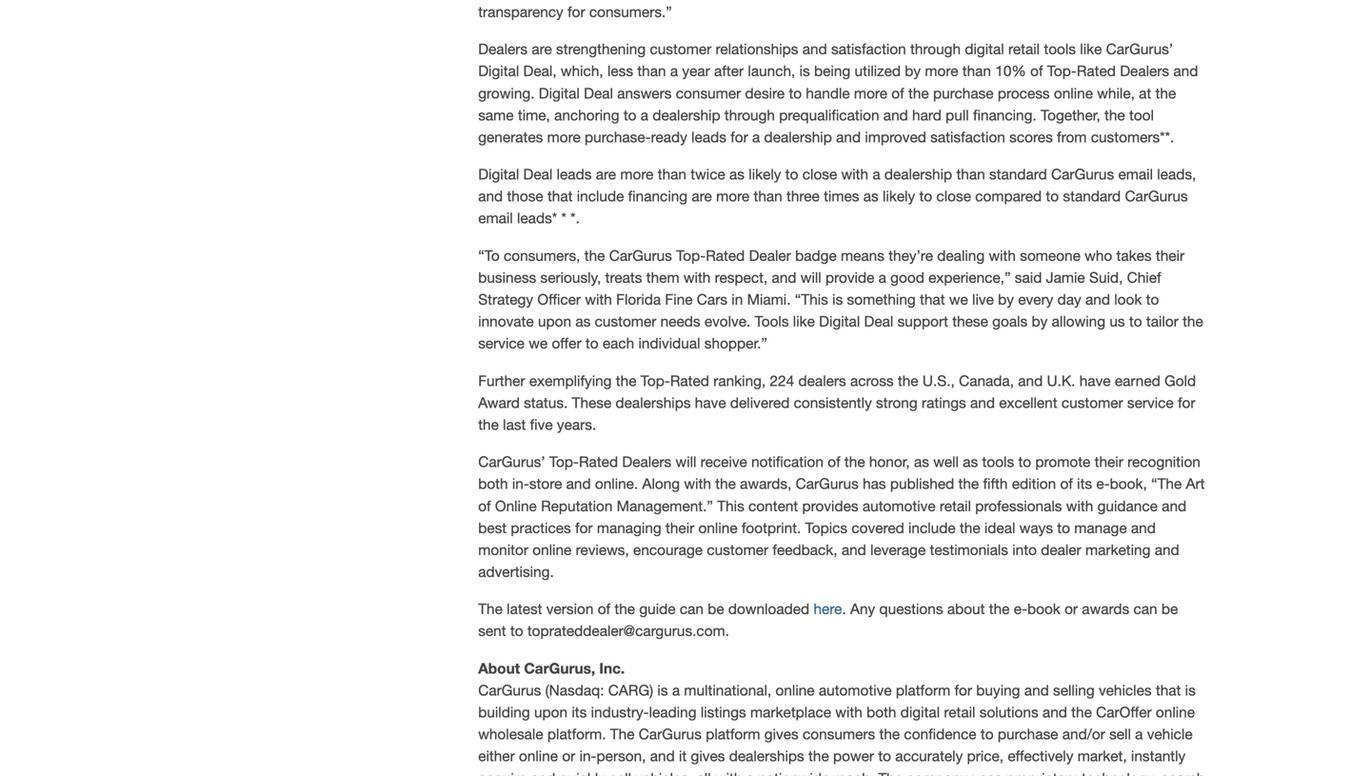 Task type: locate. For each thing, give the bounding box(es) containing it.
like inside dealers are strengthening customer relationships and satisfaction through digital retail tools like cargurus' digital deal, which, less than a year after launch, is being utilized by more than 10% of top-rated dealers and growing. digital deal answers consumer desire to handle more of the purchase process online while, at the same time, anchoring to a dealership through prequalification and hard pull financing. together, the tool generates more purchase-ready leads for a dealership and improved satisfaction scores from customers**.
[[1080, 41, 1102, 58]]

leverage
[[871, 541, 926, 559]]

and down "the
[[1162, 497, 1187, 515]]

and down prequalification
[[836, 129, 861, 146]]

0 vertical spatial in-
[[512, 475, 529, 493]]

and up "solutions"
[[1025, 682, 1049, 699]]

have right u.k.
[[1080, 372, 1111, 389]]

0 horizontal spatial through
[[725, 107, 775, 124]]

those
[[507, 188, 543, 205]]

1 vertical spatial platform
[[706, 726, 760, 743]]

0 vertical spatial are
[[532, 41, 552, 58]]

their up the chief
[[1156, 247, 1185, 264]]

1 vertical spatial gives
[[691, 748, 725, 765]]

both inside cargurus' top-rated dealers will receive notification of the honor, as well as tools to promote their recognition both in-store and online. along with the awards, cargurus has published the fifth edition of its e-book, "the art of online reputation management." this content provides automotive retail professionals with guidance and best practices for managing their online footprint. topics covered include the ideal ways to manage and monitor online reviews, encourage customer feedback, and leverage testimonials into dealer marketing and advertising.
[[478, 475, 508, 493]]

by down every
[[1032, 313, 1048, 330]]

customer inside "to consumers, the cargurus top-rated dealer badge means they're dealing with someone who takes their business seriously, treats them with respect, and will provide a good experience," said jamie suid, chief strategy officer with florida fine cars in miami. "this is something that we live by every day and look to innovate upon as customer needs evolve. tools like digital deal support these goals by allowing us to tailor the service we offer to each individual shopper."
[[595, 313, 657, 330]]

their up the encourage
[[666, 519, 695, 537]]

1 vertical spatial cargurus'
[[478, 453, 545, 471]]

0 horizontal spatial like
[[793, 313, 815, 330]]

1 vertical spatial upon
[[534, 704, 568, 721]]

the down while,
[[1105, 107, 1125, 124]]

2 horizontal spatial their
[[1156, 247, 1185, 264]]

2 horizontal spatial deal
[[864, 313, 894, 330]]

ratings
[[922, 394, 966, 411]]

dealership up ready
[[653, 107, 721, 124]]

cargurus up provides
[[796, 475, 859, 493]]

three
[[787, 188, 820, 205]]

by
[[905, 63, 921, 80], [998, 291, 1014, 308], [1032, 313, 1048, 330]]

0 horizontal spatial leads
[[557, 166, 592, 183]]

any
[[850, 601, 875, 618]]

store
[[529, 475, 562, 493]]

0 horizontal spatial their
[[666, 519, 695, 537]]

cargurus inside cargurus' top-rated dealers will receive notification of the honor, as well as tools to promote their recognition both in-store and online. along with the awards, cargurus has published the fifth edition of its e-book, "the art of online reputation management." this content provides automotive retail professionals with guidance and best practices for managing their online footprint. topics covered include the ideal ways to manage and monitor online reviews, encourage customer feedback, and leverage testimonials into dealer marketing and advertising.
[[796, 475, 859, 493]]

leads
[[692, 129, 727, 146], [557, 166, 592, 183]]

be right awards
[[1162, 601, 1178, 618]]

deal inside digital deal leads are more than twice as likely to close with a dealership than standard cargurus email leads, and those that include financing are more than three times as likely to close compared to standard cargurus email leads* * *.
[[523, 166, 553, 183]]

0 horizontal spatial or
[[562, 748, 576, 765]]

1 vertical spatial its
[[572, 704, 587, 721]]

2 horizontal spatial dealership
[[885, 166, 953, 183]]

reviews,
[[576, 541, 629, 559]]

online
[[1054, 85, 1093, 102], [699, 519, 738, 537], [533, 541, 572, 559], [776, 682, 815, 699], [1156, 704, 1195, 721], [519, 748, 558, 765]]

or right book
[[1065, 601, 1078, 618]]

goals
[[993, 313, 1028, 330]]

0 vertical spatial cargurus'
[[1106, 41, 1173, 58]]

deal,
[[523, 63, 557, 80]]

from
[[1057, 129, 1087, 146]]

will
[[801, 269, 822, 286], [676, 453, 697, 471]]

0 horizontal spatial email
[[478, 210, 513, 227]]

0 horizontal spatial the
[[478, 601, 503, 618]]

cargurus
[[1051, 166, 1114, 183], [1125, 188, 1188, 205], [609, 247, 672, 264], [796, 475, 859, 493], [478, 682, 541, 699], [639, 726, 702, 743]]

0 horizontal spatial by
[[905, 63, 921, 80]]

(nasdaq:
[[545, 682, 604, 699]]

tools inside cargurus' top-rated dealers will receive notification of the honor, as well as tools to promote their recognition both in-store and online. along with the awards, cargurus has published the fifth edition of its e-book, "the art of online reputation management." this content provides automotive retail professionals with guidance and best practices for managing their online footprint. topics covered include the ideal ways to manage and monitor online reviews, encourage customer feedback, and leverage testimonials into dealer marketing and advertising.
[[982, 453, 1014, 471]]

to right offer
[[586, 335, 599, 352]]

upon down the 'officer'
[[538, 313, 571, 330]]

growing.
[[478, 85, 535, 102]]

1 vertical spatial leads
[[557, 166, 592, 183]]

0 vertical spatial dealers
[[478, 41, 528, 58]]

latest
[[507, 601, 542, 618]]

1 horizontal spatial in-
[[580, 748, 597, 765]]

1 horizontal spatial include
[[909, 519, 956, 537]]

fifth
[[983, 475, 1008, 493]]

1 vertical spatial dealership
[[764, 129, 832, 146]]

1 vertical spatial include
[[909, 519, 956, 537]]

automotive inside about cargurus, inc. cargurus (nasdaq: carg) is a multinational, online automotive platform for buying and selling vehicles that is building upon its industry-leading listings marketplace with both digital retail solutions and the caroffer online wholesale platform. the cargurus platform gives consumers the confidence to purchase and/or sell a vehicle either online or in-person, and it gives dealerships the power to accurately price, effectively market, instantly acquire and quickly sell vehicles, all with a nationwide reach. the company uses proprietary technology, se
[[819, 682, 892, 699]]

0 vertical spatial platform
[[896, 682, 951, 699]]

the
[[909, 85, 929, 102], [1156, 85, 1176, 102], [1105, 107, 1125, 124], [584, 247, 605, 264], [1183, 313, 1204, 330], [616, 372, 637, 389], [898, 372, 919, 389], [478, 416, 499, 433], [845, 453, 865, 471], [715, 475, 736, 493], [959, 475, 979, 493], [960, 519, 981, 537], [615, 601, 635, 618], [989, 601, 1010, 618], [1072, 704, 1092, 721], [879, 726, 900, 743], [809, 748, 829, 765]]

a
[[670, 63, 678, 80], [641, 107, 649, 124], [752, 129, 760, 146], [873, 166, 881, 183], [879, 269, 887, 286], [672, 682, 680, 699], [1135, 726, 1143, 743], [746, 770, 754, 776]]

to
[[789, 85, 802, 102], [624, 107, 637, 124], [785, 166, 799, 183], [919, 188, 933, 205], [1046, 188, 1059, 205], [1146, 291, 1159, 308], [1129, 313, 1142, 330], [586, 335, 599, 352], [1018, 453, 1032, 471], [1057, 519, 1070, 537], [510, 623, 523, 640], [981, 726, 994, 743], [878, 748, 891, 765]]

0 vertical spatial or
[[1065, 601, 1078, 618]]

0 vertical spatial dealerships
[[616, 394, 691, 411]]

are inside dealers are strengthening customer relationships and satisfaction through digital retail tools like cargurus' digital deal, which, less than a year after launch, is being utilized by more than 10% of top-rated dealers and growing. digital deal answers consumer desire to handle more of the purchase process online while, at the same time, anchoring to a dealership through prequalification and hard pull financing. together, the tool generates more purchase-ready leads for a dealership and improved satisfaction scores from customers**.
[[532, 41, 552, 58]]

standard up who
[[1063, 188, 1121, 205]]

confidence
[[904, 726, 977, 743]]

less
[[608, 63, 633, 80]]

platform up confidence
[[896, 682, 951, 699]]

to up 'they're'
[[919, 188, 933, 205]]

1 horizontal spatial through
[[910, 41, 961, 58]]

sell
[[1110, 726, 1131, 743], [610, 770, 632, 776]]

toprateddealer@cargurus.com.
[[527, 623, 729, 640]]

dealership down prequalification
[[764, 129, 832, 146]]

2 vertical spatial the
[[878, 770, 903, 776]]

dealing
[[937, 247, 985, 264]]

top- inside cargurus' top-rated dealers will receive notification of the honor, as well as tools to promote their recognition both in-store and online. along with the awards, cargurus has published the fifth edition of its e-book, "the art of online reputation management." this content provides automotive retail professionals with guidance and best practices for managing their online footprint. topics covered include the ideal ways to manage and monitor online reviews, encourage customer feedback, and leverage testimonials into dealer marketing and advertising.
[[549, 453, 579, 471]]

1 horizontal spatial sell
[[1110, 726, 1131, 743]]

dealers up the at
[[1120, 63, 1170, 80]]

gives down marketplace
[[765, 726, 799, 743]]

notification
[[751, 453, 824, 471]]

standard up compared
[[989, 166, 1047, 183]]

0 vertical spatial will
[[801, 269, 822, 286]]

1 horizontal spatial or
[[1065, 601, 1078, 618]]

automotive up covered
[[863, 497, 936, 515]]

1 vertical spatial will
[[676, 453, 697, 471]]

management."
[[617, 497, 713, 515]]

is left being
[[800, 63, 810, 80]]

1 vertical spatial satisfaction
[[931, 129, 1006, 146]]

we left live
[[949, 291, 968, 308]]

digital inside "to consumers, the cargurus top-rated dealer badge means they're dealing with someone who takes their business seriously, treats them with respect, and will provide a good experience," said jamie suid, chief strategy officer with florida fine cars in miami. "this is something that we live by every day and look to innovate upon as customer needs evolve. tools like digital deal support these goals by allowing us to tailor the service we offer to each individual shopper."
[[819, 313, 860, 330]]

and down canada,
[[970, 394, 995, 411]]

2 horizontal spatial that
[[1156, 682, 1181, 699]]

1 horizontal spatial have
[[1080, 372, 1111, 389]]

or inside about cargurus, inc. cargurus (nasdaq: carg) is a multinational, online automotive platform for buying and selling vehicles that is building upon its industry-leading listings marketplace with both digital retail solutions and the caroffer online wholesale platform. the cargurus platform gives consumers the confidence to purchase and/or sell a vehicle either online or in-person, and it gives dealerships the power to accurately price, effectively market, instantly acquire and quickly sell vehicles, all with a nationwide reach. the company uses proprietary technology, se
[[562, 748, 576, 765]]

like down "this
[[793, 313, 815, 330]]

can inside . any questions about the e-book or awards can be sent to toprateddealer@cargurus.com.
[[1134, 601, 1158, 618]]

purchase up the pull
[[933, 85, 994, 102]]

0 vertical spatial their
[[1156, 247, 1185, 264]]

and up excellent
[[1018, 372, 1043, 389]]

0 vertical spatial have
[[1080, 372, 1111, 389]]

innovate
[[478, 313, 534, 330]]

close up three
[[803, 166, 837, 183]]

and inside digital deal leads are more than twice as likely to close with a dealership than standard cargurus email leads, and those that include financing are more than three times as likely to close compared to standard cargurus email leads* * *.
[[478, 188, 503, 205]]

we
[[949, 291, 968, 308], [529, 335, 548, 352]]

1 horizontal spatial by
[[998, 291, 1014, 308]]

by right utilized
[[905, 63, 921, 80]]

us
[[1110, 313, 1125, 330]]

1 horizontal spatial cargurus'
[[1106, 41, 1173, 58]]

retail inside dealers are strengthening customer relationships and satisfaction through digital retail tools like cargurus' digital deal, which, less than a year after launch, is being utilized by more than 10% of top-rated dealers and growing. digital deal answers consumer desire to handle more of the purchase process online while, at the same time, anchoring to a dealership through prequalification and hard pull financing. together, the tool generates more purchase-ready leads for a dealership and improved satisfaction scores from customers**.
[[1009, 41, 1040, 58]]

"to consumers, the cargurus top-rated dealer badge means they're dealing with someone who takes their business seriously, treats them with respect, and will provide a good experience," said jamie suid, chief strategy officer with florida fine cars in miami. "this is something that we live by every day and look to innovate upon as customer needs evolve. tools like digital deal support these goals by allowing us to tailor the service we offer to each individual shopper."
[[478, 247, 1204, 352]]

cargurus down leads,
[[1125, 188, 1188, 205]]

2 vertical spatial that
[[1156, 682, 1181, 699]]

and up reputation
[[566, 475, 591, 493]]

with up times
[[841, 166, 869, 183]]

will inside "to consumers, the cargurus top-rated dealer badge means they're dealing with someone who takes their business seriously, treats them with respect, and will provide a good experience," said jamie suid, chief strategy officer with florida fine cars in miami. "this is something that we live by every day and look to innovate upon as customer needs evolve. tools like digital deal support these goals by allowing us to tailor the service we offer to each individual shopper."
[[801, 269, 822, 286]]

honor,
[[869, 453, 910, 471]]

deal inside "to consumers, the cargurus top-rated dealer badge means they're dealing with someone who takes their business seriously, treats them with respect, and will provide a good experience," said jamie suid, chief strategy officer with florida fine cars in miami. "this is something that we live by every day and look to innovate upon as customer needs evolve. tools like digital deal support these goals by allowing us to tailor the service we offer to each individual shopper."
[[864, 313, 894, 330]]

its down "promote"
[[1077, 475, 1092, 493]]

tool
[[1129, 107, 1154, 124]]

dealers
[[478, 41, 528, 58], [1120, 63, 1170, 80], [622, 453, 672, 471]]

vehicles
[[1099, 682, 1152, 699]]

a down desire
[[752, 129, 760, 146]]

be left the downloaded
[[708, 601, 724, 618]]

digital up those at the left top
[[478, 166, 519, 183]]

the
[[478, 601, 503, 618], [610, 726, 635, 743], [878, 770, 903, 776]]

than left three
[[754, 188, 783, 205]]

leads up *.
[[557, 166, 592, 183]]

0 horizontal spatial deal
[[523, 166, 553, 183]]

digital up confidence
[[901, 704, 940, 721]]

1 horizontal spatial tools
[[1044, 41, 1076, 58]]

u.k.
[[1047, 372, 1076, 389]]

someone
[[1020, 247, 1081, 264]]

the right the at
[[1156, 85, 1176, 102]]

2 horizontal spatial are
[[692, 188, 712, 205]]

by up goals on the top right
[[998, 291, 1014, 308]]

0 vertical spatial purchase
[[933, 85, 994, 102]]

leads inside dealers are strengthening customer relationships and satisfaction through digital retail tools like cargurus' digital deal, which, less than a year after launch, is being utilized by more than 10% of top-rated dealers and growing. digital deal answers consumer desire to handle more of the purchase process online while, at the same time, anchoring to a dealership through prequalification and hard pull financing. together, the tool generates more purchase-ready leads for a dealership and improved satisfaction scores from customers**.
[[692, 129, 727, 146]]

business
[[478, 269, 536, 286]]

1 vertical spatial by
[[998, 291, 1014, 308]]

and down suid,
[[1086, 291, 1110, 308]]

0 horizontal spatial we
[[529, 335, 548, 352]]

ideal
[[985, 519, 1016, 537]]

that right vehicles
[[1156, 682, 1181, 699]]

florida
[[616, 291, 661, 308]]

1 vertical spatial retail
[[940, 497, 971, 515]]

"to
[[478, 247, 500, 264]]

1 horizontal spatial close
[[937, 188, 971, 205]]

satisfaction down the pull
[[931, 129, 1006, 146]]

awards
[[1082, 601, 1130, 618]]

0 vertical spatial its
[[1077, 475, 1092, 493]]

0 vertical spatial tools
[[1044, 41, 1076, 58]]

2 vertical spatial dealers
[[622, 453, 672, 471]]

0 horizontal spatial service
[[478, 335, 525, 352]]

1 horizontal spatial we
[[949, 291, 968, 308]]

purchase inside dealers are strengthening customer relationships and satisfaction through digital retail tools like cargurus' digital deal, which, less than a year after launch, is being utilized by more than 10% of top-rated dealers and growing. digital deal answers consumer desire to handle more of the purchase process online while, at the same time, anchoring to a dealership through prequalification and hard pull financing. together, the tool generates more purchase-ready leads for a dealership and improved satisfaction scores from customers**.
[[933, 85, 994, 102]]

to inside . any questions about the e-book or awards can be sent to toprateddealer@cargurus.com.
[[510, 623, 523, 640]]

effectively
[[1008, 748, 1074, 765]]

are down purchase-
[[596, 166, 616, 183]]

standard
[[989, 166, 1047, 183], [1063, 188, 1121, 205]]

each
[[603, 335, 634, 352]]

are down twice
[[692, 188, 712, 205]]

with inside digital deal leads are more than twice as likely to close with a dealership than standard cargurus email leads, and those that include financing are more than three times as likely to close compared to standard cargurus email leads* * *.
[[841, 166, 869, 183]]

cargurus'
[[1106, 41, 1173, 58], [478, 453, 545, 471]]

dealerships inside further exemplifying the top-rated ranking, 224 dealers across the u.s., canada, and u.k. have earned gold award status. these dealerships have delivered consistently strong ratings and excellent customer service for the last five years.
[[616, 394, 691, 411]]

include up *.
[[577, 188, 624, 205]]

leads*
[[517, 210, 557, 227]]

rated up online.
[[579, 453, 618, 471]]

cargurus' inside cargurus' top-rated dealers will receive notification of the honor, as well as tools to promote their recognition both in-store and online. along with the awards, cargurus has published the fifth edition of its e-book, "the art of online reputation management." this content provides automotive retail professionals with guidance and best practices for managing their online footprint. topics covered include the ideal ways to manage and monitor online reviews, encourage customer feedback, and leverage testimonials into dealer marketing and advertising.
[[478, 453, 545, 471]]

both up online on the left bottom of the page
[[478, 475, 508, 493]]

0 horizontal spatial in-
[[512, 475, 529, 493]]

retail inside cargurus' top-rated dealers will receive notification of the honor, as well as tools to promote their recognition both in-store and online. along with the awards, cargurus has published the fifth edition of its e-book, "the art of online reputation management." this content provides automotive retail professionals with guidance and best practices for managing their online footprint. topics covered include the ideal ways to manage and monitor online reviews, encourage customer feedback, and leverage testimonials into dealer marketing and advertising.
[[940, 497, 971, 515]]

0 horizontal spatial close
[[803, 166, 837, 183]]

2 vertical spatial deal
[[864, 313, 894, 330]]

satisfaction up utilized
[[831, 41, 906, 58]]

2 vertical spatial by
[[1032, 313, 1048, 330]]

0 horizontal spatial purchase
[[933, 85, 994, 102]]

digital inside digital deal leads are more than twice as likely to close with a dealership than standard cargurus email leads, and those that include financing are more than three times as likely to close compared to standard cargurus email leads* * *.
[[478, 166, 519, 183]]

1 horizontal spatial be
[[1162, 601, 1178, 618]]

their inside "to consumers, the cargurus top-rated dealer badge means they're dealing with someone who takes their business seriously, treats them with respect, and will provide a good experience," said jamie suid, chief strategy officer with florida fine cars in miami. "this is something that we live by every day and look to innovate upon as customer needs evolve. tools like digital deal support these goals by allowing us to tailor the service we offer to each individual shopper."
[[1156, 247, 1185, 264]]

encourage
[[633, 541, 703, 559]]

caroffer
[[1096, 704, 1152, 721]]

will up along
[[676, 453, 697, 471]]

awards,
[[740, 475, 792, 493]]

customer inside dealers are strengthening customer relationships and satisfaction through digital retail tools like cargurus' digital deal, which, less than a year after launch, is being utilized by more than 10% of top-rated dealers and growing. digital deal answers consumer desire to handle more of the purchase process online while, at the same time, anchoring to a dealership through prequalification and hard pull financing. together, the tool generates more purchase-ready leads for a dealership and improved satisfaction scores from customers**.
[[650, 41, 712, 58]]

email
[[1119, 166, 1153, 183], [478, 210, 513, 227]]

digital down 'deal,'
[[539, 85, 580, 102]]

purchase-
[[585, 129, 651, 146]]

its inside cargurus' top-rated dealers will receive notification of the honor, as well as tools to promote their recognition both in-store and online. along with the awards, cargurus has published the fifth edition of its e-book, "the art of online reputation management." this content provides automotive retail professionals with guidance and best practices for managing their online footprint. topics covered include the ideal ways to manage and monitor online reviews, encourage customer feedback, and leverage testimonials into dealer marketing and advertising.
[[1077, 475, 1092, 493]]

dealers up 'deal,'
[[478, 41, 528, 58]]

seriously,
[[540, 269, 601, 286]]

either
[[478, 748, 515, 765]]

top-
[[1047, 63, 1077, 80], [676, 247, 706, 264], [641, 372, 670, 389], [549, 453, 579, 471]]

deal
[[584, 85, 613, 102], [523, 166, 553, 183], [864, 313, 894, 330]]

top- up store
[[549, 453, 579, 471]]

1 vertical spatial that
[[920, 291, 945, 308]]

can right the guide at left
[[680, 601, 704, 618]]

likely
[[749, 166, 781, 183], [883, 188, 915, 205]]

dealer
[[1041, 541, 1082, 559]]

book,
[[1110, 475, 1147, 493]]

than
[[637, 63, 666, 80], [963, 63, 991, 80], [658, 166, 687, 183], [957, 166, 985, 183], [754, 188, 783, 205]]

as inside "to consumers, the cargurus top-rated dealer badge means they're dealing with someone who takes their business seriously, treats them with respect, and will provide a good experience," said jamie suid, chief strategy officer with florida fine cars in miami. "this is something that we live by every day and look to innovate upon as customer needs evolve. tools like digital deal support these goals by allowing us to tailor the service we offer to each individual shopper."
[[576, 313, 591, 330]]

0 horizontal spatial sell
[[610, 770, 632, 776]]

leads,
[[1157, 166, 1196, 183]]

the left fifth
[[959, 475, 979, 493]]

2 vertical spatial retail
[[944, 704, 976, 721]]

tailor
[[1147, 313, 1179, 330]]

0 vertical spatial we
[[949, 291, 968, 308]]

both inside about cargurus, inc. cargurus (nasdaq: carg) is a multinational, online automotive platform for buying and selling vehicles that is building upon its industry-leading listings marketplace with both digital retail solutions and the caroffer online wholesale platform. the cargurus platform gives consumers the confidence to purchase and/or sell a vehicle either online or in-person, and it gives dealerships the power to accurately price, effectively market, instantly acquire and quickly sell vehicles, all with a nationwide reach. the company uses proprietary technology, se
[[867, 704, 897, 721]]

0 horizontal spatial dealership
[[653, 107, 721, 124]]

0 horizontal spatial that
[[548, 188, 573, 205]]

top- inside dealers are strengthening customer relationships and satisfaction through digital retail tools like cargurus' digital deal, which, less than a year after launch, is being utilized by more than 10% of top-rated dealers and growing. digital deal answers consumer desire to handle more of the purchase process online while, at the same time, anchoring to a dealership through prequalification and hard pull financing. together, the tool generates more purchase-ready leads for a dealership and improved satisfaction scores from customers**.
[[1047, 63, 1077, 80]]

manage
[[1075, 519, 1127, 537]]

for down reputation
[[575, 519, 593, 537]]

both
[[478, 475, 508, 493], [867, 704, 897, 721]]

customer down u.k.
[[1062, 394, 1123, 411]]

purchase for strengthening
[[933, 85, 994, 102]]

purchase inside about cargurus, inc. cargurus (nasdaq: carg) is a multinational, online automotive platform for buying and selling vehicles that is building upon its industry-leading listings marketplace with both digital retail solutions and the caroffer online wholesale platform. the cargurus platform gives consumers the confidence to purchase and/or sell a vehicle either online or in-person, and it gives dealerships the power to accurately price, effectively market, instantly acquire and quickly sell vehicles, all with a nationwide reach. the company uses proprietary technology, se
[[998, 726, 1059, 743]]

for
[[731, 129, 748, 146], [1178, 394, 1196, 411], [575, 519, 593, 537], [955, 682, 972, 699]]

1 horizontal spatial email
[[1119, 166, 1153, 183]]

1 vertical spatial or
[[562, 748, 576, 765]]

dealers up along
[[622, 453, 672, 471]]

that inside "to consumers, the cargurus top-rated dealer badge means they're dealing with someone who takes their business seriously, treats them with respect, and will provide a good experience," said jamie suid, chief strategy officer with florida fine cars in miami. "this is something that we live by every day and look to innovate upon as customer needs evolve. tools like digital deal support these goals by allowing us to tailor the service we offer to each individual shopper."
[[920, 291, 945, 308]]

rated inside cargurus' top-rated dealers will receive notification of the honor, as well as tools to promote their recognition both in-store and online. along with the awards, cargurus has published the fifth edition of its e-book, "the art of online reputation management." this content provides automotive retail professionals with guidance and best practices for managing their online footprint. topics covered include the ideal ways to manage and monitor online reviews, encourage customer feedback, and leverage testimonials into dealer marketing and advertising.
[[579, 453, 618, 471]]

price,
[[967, 748, 1004, 765]]

service inside "to consumers, the cargurus top-rated dealer badge means they're dealing with someone who takes their business seriously, treats them with respect, and will provide a good experience," said jamie suid, chief strategy officer with florida fine cars in miami. "this is something that we live by every day and look to innovate upon as customer needs evolve. tools like digital deal support these goals by allowing us to tailor the service we offer to each individual shopper."
[[478, 335, 525, 352]]

deal up anchoring
[[584, 85, 613, 102]]

top- down individual
[[641, 372, 670, 389]]

top- up them
[[676, 247, 706, 264]]

with up "said"
[[989, 247, 1016, 264]]

online.
[[595, 475, 638, 493]]

like inside "to consumers, the cargurus top-rated dealer badge means they're dealing with someone who takes their business seriously, treats them with respect, and will provide a good experience," said jamie suid, chief strategy officer with florida fine cars in miami. "this is something that we live by every day and look to innovate upon as customer needs evolve. tools like digital deal support these goals by allowing us to tailor the service we offer to each individual shopper."
[[793, 313, 815, 330]]

individual
[[639, 335, 700, 352]]

online up together,
[[1054, 85, 1093, 102]]

and/or
[[1063, 726, 1106, 743]]

2 can from the left
[[1134, 601, 1158, 618]]

experience,"
[[929, 269, 1011, 286]]

2 be from the left
[[1162, 601, 1178, 618]]

tools inside dealers are strengthening customer relationships and satisfaction through digital retail tools like cargurus' digital deal, which, less than a year after launch, is being utilized by more than 10% of top-rated dealers and growing. digital deal answers consumer desire to handle more of the purchase process online while, at the same time, anchoring to a dealership through prequalification and hard pull financing. together, the tool generates more purchase-ready leads for a dealership and improved satisfaction scores from customers**.
[[1044, 41, 1076, 58]]

digital down "this
[[819, 313, 860, 330]]

1 vertical spatial we
[[529, 335, 548, 352]]

0 horizontal spatial dealers
[[478, 41, 528, 58]]

is down provide
[[833, 291, 843, 308]]

0 vertical spatial service
[[478, 335, 525, 352]]

include inside cargurus' top-rated dealers will receive notification of the honor, as well as tools to promote their recognition both in-store and online. along with the awards, cargurus has published the fifth edition of its e-book, "the art of online reputation management." this content provides automotive retail professionals with guidance and best practices for managing their online footprint. topics covered include the ideal ways to manage and monitor online reviews, encourage customer feedback, and leverage testimonials into dealer marketing and advertising.
[[909, 519, 956, 537]]

top- inside further exemplifying the top-rated ranking, 224 dealers across the u.s., canada, and u.k. have earned gold award status. these dealerships have delivered consistently strong ratings and excellent customer service for the last five years.
[[641, 372, 670, 389]]

1 vertical spatial both
[[867, 704, 897, 721]]

their up book,
[[1095, 453, 1124, 471]]

platform
[[896, 682, 951, 699], [706, 726, 760, 743]]

1 horizontal spatial service
[[1128, 394, 1174, 411]]

service
[[478, 335, 525, 352], [1128, 394, 1174, 411]]

0 horizontal spatial have
[[695, 394, 726, 411]]

cargurus' down last
[[478, 453, 545, 471]]

marketing
[[1086, 541, 1151, 559]]

0 horizontal spatial its
[[572, 704, 587, 721]]

dealerships up nationwide
[[729, 748, 805, 765]]

handle
[[806, 85, 850, 102]]

like up while,
[[1080, 41, 1102, 58]]

gives
[[765, 726, 799, 743], [691, 748, 725, 765]]

upon inside "to consumers, the cargurus top-rated dealer badge means they're dealing with someone who takes their business seriously, treats them with respect, and will provide a good experience," said jamie suid, chief strategy officer with florida fine cars in miami. "this is something that we live by every day and look to innovate upon as customer needs evolve. tools like digital deal support these goals by allowing us to tailor the service we offer to each individual shopper."
[[538, 313, 571, 330]]

1 vertical spatial the
[[610, 726, 635, 743]]

0 horizontal spatial likely
[[749, 166, 781, 183]]

retail down published
[[940, 497, 971, 515]]

0 horizontal spatial cargurus'
[[478, 453, 545, 471]]

of up process
[[1031, 63, 1043, 80]]

leads up twice
[[692, 129, 727, 146]]

1 horizontal spatial digital
[[965, 41, 1004, 58]]

e- right about
[[1014, 601, 1028, 618]]

e- inside . any questions about the e-book or awards can be sent to toprateddealer@cargurus.com.
[[1014, 601, 1028, 618]]

of
[[1031, 63, 1043, 80], [892, 85, 904, 102], [828, 453, 841, 471], [1060, 475, 1073, 493], [478, 497, 491, 515], [598, 601, 611, 618]]

digital
[[478, 63, 519, 80], [539, 85, 580, 102], [478, 166, 519, 183], [819, 313, 860, 330]]

top- up process
[[1047, 63, 1077, 80]]

cargurus' inside dealers are strengthening customer relationships and satisfaction through digital retail tools like cargurus' digital deal, which, less than a year after launch, is being utilized by more than 10% of top-rated dealers and growing. digital deal answers consumer desire to handle more of the purchase process online while, at the same time, anchoring to a dealership through prequalification and hard pull financing. together, the tool generates more purchase-ready leads for a dealership and improved satisfaction scores from customers**.
[[1106, 41, 1173, 58]]

0 horizontal spatial can
[[680, 601, 704, 618]]

for inside dealers are strengthening customer relationships and satisfaction through digital retail tools like cargurus' digital deal, which, less than a year after launch, is being utilized by more than 10% of top-rated dealers and growing. digital deal answers consumer desire to handle more of the purchase process online while, at the same time, anchoring to a dealership through prequalification and hard pull financing. together, the tool generates more purchase-ready leads for a dealership and improved satisfaction scores from customers**.
[[731, 129, 748, 146]]

1 horizontal spatial can
[[1134, 601, 1158, 618]]

digital up '10%'
[[965, 41, 1004, 58]]

twice
[[691, 166, 725, 183]]

instantly
[[1131, 748, 1186, 765]]

1 horizontal spatial its
[[1077, 475, 1092, 493]]

0 vertical spatial digital
[[965, 41, 1004, 58]]

1 horizontal spatial e-
[[1097, 475, 1110, 493]]

1 horizontal spatial dealership
[[764, 129, 832, 146]]



Task type: vqa. For each thing, say whether or not it's contained in the screenshot.
Ranch,
no



Task type: describe. For each thing, give the bounding box(es) containing it.
1 vertical spatial sell
[[610, 770, 632, 776]]

platform.
[[548, 726, 606, 743]]

e- inside cargurus' top-rated dealers will receive notification of the honor, as well as tools to promote their recognition both in-store and online. along with the awards, cargurus has published the fifth edition of its e-book, "the art of online reputation management." this content provides automotive retail professionals with guidance and best practices for managing their online footprint. topics covered include the ideal ways to manage and monitor online reviews, encourage customer feedback, and leverage testimonials into dealer marketing and advertising.
[[1097, 475, 1110, 493]]

1 be from the left
[[708, 601, 724, 618]]

to up purchase-
[[624, 107, 637, 124]]

jamie
[[1046, 269, 1085, 286]]

art
[[1186, 475, 1205, 493]]

building
[[478, 704, 530, 721]]

a left nationwide
[[746, 770, 754, 776]]

is up leading
[[658, 682, 668, 699]]

relationships
[[716, 41, 799, 58]]

more up financing
[[620, 166, 654, 183]]

1 vertical spatial through
[[725, 107, 775, 124]]

rated inside "to consumers, the cargurus top-rated dealer badge means they're dealing with someone who takes their business seriously, treats them with respect, and will provide a good experience," said jamie suid, chief strategy officer with florida fine cars in miami. "this is something that we live by every day and look to innovate upon as customer needs evolve. tools like digital deal support these goals by allowing us to tailor the service we offer to each individual shopper."
[[706, 247, 745, 264]]

than up financing
[[658, 166, 687, 183]]

and up customers**.
[[1174, 63, 1198, 80]]

every
[[1018, 291, 1054, 308]]

the down consumers
[[809, 748, 829, 765]]

who
[[1085, 247, 1113, 264]]

a inside "to consumers, the cargurus top-rated dealer badge means they're dealing with someone who takes their business seriously, treats them with respect, and will provide a good experience," said jamie suid, chief strategy officer with florida fine cars in miami. "this is something that we live by every day and look to innovate upon as customer needs evolve. tools like digital deal support these goals by allowing us to tailor the service we offer to each individual shopper."
[[879, 269, 887, 286]]

0 horizontal spatial platform
[[706, 726, 760, 743]]

takes
[[1117, 247, 1152, 264]]

quickly
[[560, 770, 606, 776]]

with up cars at the right
[[684, 269, 711, 286]]

suid,
[[1089, 269, 1123, 286]]

online inside dealers are strengthening customer relationships and satisfaction through digital retail tools like cargurus' digital deal, which, less than a year after launch, is being utilized by more than 10% of top-rated dealers and growing. digital deal answers consumer desire to handle more of the purchase process online while, at the same time, anchoring to a dealership through prequalification and hard pull financing. together, the tool generates more purchase-ready leads for a dealership and improved satisfaction scores from customers**.
[[1054, 85, 1093, 102]]

that inside digital deal leads are more than twice as likely to close with a dealership than standard cargurus email leads, and those that include financing are more than three times as likely to close compared to standard cargurus email leads* * *.
[[548, 188, 573, 205]]

compared
[[975, 188, 1042, 205]]

the right tailor
[[1183, 313, 1204, 330]]

covered
[[852, 519, 904, 537]]

to down the chief
[[1146, 291, 1159, 308]]

the up testimonials at right bottom
[[960, 519, 981, 537]]

promote
[[1036, 453, 1091, 471]]

online down this
[[699, 519, 738, 537]]

. any questions about the e-book or awards can be sent to toprateddealer@cargurus.com.
[[478, 601, 1178, 640]]

than left '10%'
[[963, 63, 991, 80]]

footprint.
[[742, 519, 801, 537]]

reach.
[[834, 770, 874, 776]]

of down "promote"
[[1060, 475, 1073, 493]]

1 horizontal spatial the
[[610, 726, 635, 743]]

dealers are strengthening customer relationships and satisfaction through digital retail tools like cargurus' digital deal, which, less than a year after launch, is being utilized by more than 10% of top-rated dealers and growing. digital deal answers consumer desire to handle more of the purchase process online while, at the same time, anchoring to a dealership through prequalification and hard pull financing. together, the tool generates more purchase-ready leads for a dealership and improved satisfaction scores from customers**.
[[478, 41, 1198, 146]]

leads inside digital deal leads are more than twice as likely to close with a dealership than standard cargurus email leads, and those that include financing are more than three times as likely to close compared to standard cargurus email leads* * *.
[[557, 166, 592, 183]]

more down utilized
[[854, 85, 888, 102]]

live
[[972, 291, 994, 308]]

edition
[[1012, 475, 1056, 493]]

all
[[697, 770, 711, 776]]

power
[[833, 748, 874, 765]]

0 vertical spatial close
[[803, 166, 837, 183]]

digital inside about cargurus, inc. cargurus (nasdaq: carg) is a multinational, online automotive platform for buying and selling vehicles that is building upon its industry-leading listings marketplace with both digital retail solutions and the caroffer online wholesale platform. the cargurus platform gives consumers the confidence to purchase and/or sell a vehicle either online or in-person, and it gives dealerships the power to accurately price, effectively market, instantly acquire and quickly sell vehicles, all with a nationwide reach. the company uses proprietary technology, se
[[901, 704, 940, 721]]

with up manage
[[1066, 497, 1094, 515]]

1 horizontal spatial likely
[[883, 188, 915, 205]]

is up vehicle
[[1185, 682, 1196, 699]]

for inside cargurus' top-rated dealers will receive notification of the honor, as well as tools to promote their recognition both in-store and online. along with the awards, cargurus has published the fifth edition of its e-book, "the art of online reputation management." this content provides automotive retail professionals with guidance and best practices for managing their online footprint. topics covered include the ideal ways to manage and monitor online reviews, encourage customer feedback, and leverage testimonials into dealer marketing and advertising.
[[575, 519, 593, 537]]

cargurus up building
[[478, 682, 541, 699]]

2 horizontal spatial by
[[1032, 313, 1048, 330]]

online up marketplace
[[776, 682, 815, 699]]

consumer
[[676, 85, 741, 102]]

top- inside "to consumers, the cargurus top-rated dealer badge means they're dealing with someone who takes their business seriously, treats them with respect, and will provide a good experience," said jamie suid, chief strategy officer with florida fine cars in miami. "this is something that we live by every day and look to innovate upon as customer needs evolve. tools like digital deal support these goals by allowing us to tailor the service we offer to each individual shopper."
[[676, 247, 706, 264]]

upon inside about cargurus, inc. cargurus (nasdaq: carg) is a multinational, online automotive platform for buying and selling vehicles that is building upon its industry-leading listings marketplace with both digital retail solutions and the caroffer online wholesale platform. the cargurus platform gives consumers the confidence to purchase and/or sell a vehicle either online or in-person, and it gives dealerships the power to accurately price, effectively market, instantly acquire and quickly sell vehicles, all with a nationwide reach. the company uses proprietary technology, se
[[534, 704, 568, 721]]

to right compared
[[1046, 188, 1059, 205]]

service inside further exemplifying the top-rated ranking, 224 dealers across the u.s., canada, and u.k. have earned gold award status. these dealerships have delivered consistently strong ratings and excellent customer service for the last five years.
[[1128, 394, 1174, 411]]

market,
[[1078, 748, 1127, 765]]

utilized
[[855, 63, 901, 80]]

cargurus' top-rated dealers will receive notification of the honor, as well as tools to promote their recognition both in-store and online. along with the awards, cargurus has published the fifth edition of its e-book, "the art of online reputation management." this content provides automotive retail professionals with guidance and best practices for managing their online footprint. topics covered include the ideal ways to manage and monitor online reviews, encourage customer feedback, and leverage testimonials into dealer marketing and advertising.
[[478, 453, 1205, 580]]

1 can from the left
[[680, 601, 704, 618]]

feedback,
[[773, 541, 838, 559]]

nationwide
[[758, 770, 830, 776]]

is inside dealers are strengthening customer relationships and satisfaction through digital retail tools like cargurus' digital deal, which, less than a year after launch, is being utilized by more than 10% of top-rated dealers and growing. digital deal answers consumer desire to handle more of the purchase process online while, at the same time, anchoring to a dealership through prequalification and hard pull financing. together, the tool generates more purchase-ready leads for a dealership and improved satisfaction scores from customers**.
[[800, 63, 810, 80]]

the inside . any questions about the e-book or awards can be sent to toprateddealer@cargurus.com.
[[989, 601, 1010, 618]]

of up best
[[478, 497, 491, 515]]

managing
[[597, 519, 662, 537]]

to up price,
[[981, 726, 994, 743]]

means
[[841, 247, 885, 264]]

provide
[[826, 269, 875, 286]]

2 vertical spatial are
[[692, 188, 712, 205]]

than up answers on the top of the page
[[637, 63, 666, 80]]

book
[[1028, 601, 1061, 618]]

retail inside about cargurus, inc. cargurus (nasdaq: carg) is a multinational, online automotive platform for buying and selling vehicles that is building upon its industry-leading listings marketplace with both digital retail solutions and the caroffer online wholesale platform. the cargurus platform gives consumers the confidence to purchase and/or sell a vehicle either online or in-person, and it gives dealerships the power to accurately price, effectively market, instantly acquire and quickly sell vehicles, all with a nationwide reach. the company uses proprietary technology, se
[[944, 704, 976, 721]]

buying
[[976, 682, 1020, 699]]

the up has
[[845, 453, 865, 471]]

by inside dealers are strengthening customer relationships and satisfaction through digital retail tools like cargurus' digital deal, which, less than a year after launch, is being utilized by more than 10% of top-rated dealers and growing. digital deal answers consumer desire to handle more of the purchase process online while, at the same time, anchoring to a dealership through prequalification and hard pull financing. together, the tool generates more purchase-ready leads for a dealership and improved satisfaction scores from customers**.
[[905, 63, 921, 80]]

and down the dealer
[[772, 269, 797, 286]]

scores
[[1010, 129, 1053, 146]]

1 horizontal spatial satisfaction
[[931, 129, 1006, 146]]

to right desire
[[789, 85, 802, 102]]

1 horizontal spatial gives
[[765, 726, 799, 743]]

as right twice
[[730, 166, 745, 183]]

more down twice
[[716, 188, 750, 205]]

for inside about cargurus, inc. cargurus (nasdaq: carg) is a multinational, online automotive platform for buying and selling vehicles that is building upon its industry-leading listings marketplace with both digital retail solutions and the caroffer online wholesale platform. the cargurus platform gives consumers the confidence to purchase and/or sell a vehicle either online or in-person, and it gives dealerships the power to accurately price, effectively market, instantly acquire and quickly sell vehicles, all with a nationwide reach. the company uses proprietary technology, se
[[955, 682, 972, 699]]

0 vertical spatial standard
[[989, 166, 1047, 183]]

2 horizontal spatial dealers
[[1120, 63, 1170, 80]]

customer inside further exemplifying the top-rated ranking, 224 dealers across the u.s., canada, and u.k. have earned gold award status. these dealerships have delivered consistently strong ratings and excellent customer service for the last five years.
[[1062, 394, 1123, 411]]

online down practices
[[533, 541, 572, 559]]

receive
[[701, 453, 747, 471]]

and up being
[[803, 41, 827, 58]]

and up improved
[[884, 107, 908, 124]]

which,
[[561, 63, 603, 80]]

cargurus down leading
[[639, 726, 702, 743]]

further
[[478, 372, 525, 389]]

same
[[478, 107, 514, 124]]

the up hard
[[909, 85, 929, 102]]

digital up "growing."
[[478, 63, 519, 80]]

224
[[770, 372, 795, 389]]

as right the well
[[963, 453, 978, 471]]

the up strong
[[898, 372, 919, 389]]

being
[[814, 63, 851, 80]]

1 vertical spatial have
[[695, 394, 726, 411]]

proprietary
[[1007, 770, 1078, 776]]

topics
[[805, 519, 848, 537]]

as right times
[[864, 188, 879, 205]]

the down award
[[478, 416, 499, 433]]

ways
[[1020, 519, 1053, 537]]

a inside digital deal leads are more than twice as likely to close with a dealership than standard cargurus email leads, and those that include financing are more than three times as likely to close compared to standard cargurus email leads* * *.
[[873, 166, 881, 183]]

this
[[717, 497, 745, 515]]

1 horizontal spatial platform
[[896, 682, 951, 699]]

rated inside further exemplifying the top-rated ranking, 224 dealers across the u.s., canada, and u.k. have earned gold award status. these dealerships have delivered consistently strong ratings and excellent customer service for the last five years.
[[670, 372, 709, 389]]

improved
[[865, 129, 927, 146]]

the down each
[[616, 372, 637, 389]]

a down answers on the top of the page
[[641, 107, 649, 124]]

1 vertical spatial standard
[[1063, 188, 1121, 205]]

2 horizontal spatial the
[[878, 770, 903, 776]]

to up dealer
[[1057, 519, 1070, 537]]

0 vertical spatial email
[[1119, 166, 1153, 183]]

online up vehicle
[[1156, 704, 1195, 721]]

and right marketing at the bottom of page
[[1155, 541, 1180, 559]]

0 vertical spatial the
[[478, 601, 503, 618]]

*.
[[571, 210, 580, 227]]

u.s.,
[[923, 372, 955, 389]]

monitor
[[478, 541, 529, 559]]

rated inside dealers are strengthening customer relationships and satisfaction through digital retail tools like cargurus' digital deal, which, less than a year after launch, is being utilized by more than 10% of top-rated dealers and growing. digital deal answers consumer desire to handle more of the purchase process online while, at the same time, anchoring to a dealership through prequalification and hard pull financing. together, the tool generates more purchase-ready leads for a dealership and improved satisfaction scores from customers**.
[[1077, 63, 1116, 80]]

practices
[[511, 519, 571, 537]]

consumers,
[[504, 247, 580, 264]]

is inside "to consumers, the cargurus top-rated dealer badge means they're dealing with someone who takes their business seriously, treats them with respect, and will provide a good experience," said jamie suid, chief strategy officer with florida fine cars in miami. "this is something that we live by every day and look to innovate upon as customer needs evolve. tools like digital deal support these goals by allowing us to tailor the service we offer to each individual shopper."
[[833, 291, 843, 308]]

be inside . any questions about the e-book or awards can be sent to toprateddealer@cargurus.com.
[[1162, 601, 1178, 618]]

of up provides
[[828, 453, 841, 471]]

technology,
[[1082, 770, 1157, 776]]

digital inside dealers are strengthening customer relationships and satisfaction through digital retail tools like cargurus' digital deal, which, less than a year after launch, is being utilized by more than 10% of top-rated dealers and growing. digital deal answers consumer desire to handle more of the purchase process online while, at the same time, anchoring to a dealership through prequalification and hard pull financing. together, the tool generates more purchase-ready leads for a dealership and improved satisfaction scores from customers**.
[[965, 41, 1004, 58]]

a up leading
[[672, 682, 680, 699]]

the down receive
[[715, 475, 736, 493]]

0 horizontal spatial gives
[[691, 748, 725, 765]]

recognition
[[1128, 453, 1201, 471]]

dealers inside cargurus' top-rated dealers will receive notification of the honor, as well as tools to promote their recognition both in-store and online. along with the awards, cargurus has published the fifth edition of its e-book, "the art of online reputation management." this content provides automotive retail professionals with guidance and best practices for managing their online footprint. topics covered include the ideal ways to manage and monitor online reviews, encourage customer feedback, and leverage testimonials into dealer marketing and advertising.
[[622, 453, 672, 471]]

the up toprateddealer@cargurus.com. at bottom
[[615, 601, 635, 618]]

0 vertical spatial likely
[[749, 166, 781, 183]]

fine
[[665, 291, 693, 308]]

than up compared
[[957, 166, 985, 183]]

a down caroffer
[[1135, 726, 1143, 743]]

2 vertical spatial their
[[666, 519, 695, 537]]

best
[[478, 519, 507, 537]]

and down covered
[[842, 541, 866, 559]]

1 horizontal spatial are
[[596, 166, 616, 183]]

content
[[749, 497, 798, 515]]

day
[[1058, 291, 1082, 308]]

as up published
[[914, 453, 929, 471]]

"this
[[795, 291, 828, 308]]

canada,
[[959, 372, 1014, 389]]

a left year
[[670, 63, 678, 80]]

has
[[863, 475, 886, 493]]

to right us
[[1129, 313, 1142, 330]]

financing
[[628, 188, 688, 205]]

0 vertical spatial through
[[910, 41, 961, 58]]

along
[[642, 475, 680, 493]]

evolve.
[[705, 313, 751, 330]]

dealer
[[749, 247, 791, 264]]

more down anchoring
[[547, 129, 581, 146]]

in- inside cargurus' top-rated dealers will receive notification of the honor, as well as tools to promote their recognition both in-store and online. along with the awards, cargurus has published the fifth edition of its e-book, "the art of online reputation management." this content provides automotive retail professionals with guidance and best practices for managing their online footprint. topics covered include the ideal ways to manage and monitor online reviews, encourage customer feedback, and leverage testimonials into dealer marketing and advertising.
[[512, 475, 529, 493]]

1 vertical spatial their
[[1095, 453, 1124, 471]]

cargurus,
[[524, 659, 595, 677]]

dealerships inside about cargurus, inc. cargurus (nasdaq: carg) is a multinational, online automotive platform for buying and selling vehicles that is building upon its industry-leading listings marketplace with both digital retail solutions and the caroffer online wholesale platform. the cargurus platform gives consumers the confidence to purchase and/or sell a vehicle either online or in-person, and it gives dealerships the power to accurately price, effectively market, instantly acquire and quickly sell vehicles, all with a nationwide reach. the company uses proprietary technology, se
[[729, 748, 805, 765]]

automotive inside cargurus' top-rated dealers will receive notification of the honor, as well as tools to promote their recognition both in-store and online. along with the awards, cargurus has published the fifth edition of its e-book, "the art of online reputation management." this content provides automotive retail professionals with guidance and best practices for managing their online footprint. topics covered include the ideal ways to manage and monitor online reviews, encourage customer feedback, and leverage testimonials into dealer marketing and advertising.
[[863, 497, 936, 515]]

while,
[[1097, 85, 1135, 102]]

these
[[953, 313, 988, 330]]

with down receive
[[684, 475, 711, 493]]

chief
[[1127, 269, 1161, 286]]

dealers
[[799, 372, 846, 389]]

them
[[646, 269, 680, 286]]

0 vertical spatial satisfaction
[[831, 41, 906, 58]]

delivered
[[730, 394, 790, 411]]

1 vertical spatial email
[[478, 210, 513, 227]]

at
[[1139, 85, 1152, 102]]

solutions
[[980, 704, 1039, 721]]

that inside about cargurus, inc. cargurus (nasdaq: carg) is a multinational, online automotive platform for buying and selling vehicles that is building upon its industry-leading listings marketplace with both digital retail solutions and the caroffer online wholesale platform. the cargurus platform gives consumers the confidence to purchase and/or sell a vehicle either online or in-person, and it gives dealerships the power to accurately price, effectively market, instantly acquire and quickly sell vehicles, all with a nationwide reach. the company uses proprietary technology, se
[[1156, 682, 1181, 699]]

the up accurately
[[879, 726, 900, 743]]

to up three
[[785, 166, 799, 183]]

of down utilized
[[892, 85, 904, 102]]

years.
[[557, 416, 596, 433]]

and down guidance
[[1131, 519, 1156, 537]]

in- inside about cargurus, inc. cargurus (nasdaq: carg) is a multinational, online automotive platform for buying and selling vehicles that is building upon its industry-leading listings marketplace with both digital retail solutions and the caroffer online wholesale platform. the cargurus platform gives consumers the confidence to purchase and/or sell a vehicle either online or in-person, and it gives dealerships the power to accurately price, effectively market, instantly acquire and quickly sell vehicles, all with a nationwide reach. the company uses proprietary technology, se
[[580, 748, 597, 765]]

here
[[814, 601, 842, 618]]

will inside cargurus' top-rated dealers will receive notification of the honor, as well as tools to promote their recognition both in-store and online. along with the awards, cargurus has published the fifth edition of its e-book, "the art of online reputation management." this content provides automotive retail professionals with guidance and best practices for managing their online footprint. topics covered include the ideal ways to manage and monitor online reviews, encourage customer feedback, and leverage testimonials into dealer marketing and advertising.
[[676, 453, 697, 471]]

consumers
[[803, 726, 875, 743]]

cargurus inside "to consumers, the cargurus top-rated dealer badge means they're dealing with someone who takes their business seriously, treats them with respect, and will provide a good experience," said jamie suid, chief strategy officer with florida fine cars in miami. "this is something that we live by every day and look to innovate upon as customer needs evolve. tools like digital deal support these goals by allowing us to tailor the service we offer to each individual shopper."
[[609, 247, 672, 264]]

to up edition
[[1018, 453, 1032, 471]]

vehicle
[[1147, 726, 1193, 743]]

with down treats
[[585, 291, 612, 308]]

include inside digital deal leads are more than twice as likely to close with a dealership than standard cargurus email leads, and those that include financing are more than three times as likely to close compared to standard cargurus email leads* * *.
[[577, 188, 624, 205]]

anchoring
[[554, 107, 620, 124]]

consistently
[[794, 394, 872, 411]]

customer inside cargurus' top-rated dealers will receive notification of the honor, as well as tools to promote their recognition both in-store and online. along with the awards, cargurus has published the fifth edition of its e-book, "the art of online reputation management." this content provides automotive retail professionals with guidance and best practices for managing their online footprint. topics covered include the ideal ways to manage and monitor online reviews, encourage customer feedback, and leverage testimonials into dealer marketing and advertising.
[[707, 541, 769, 559]]

and left quickly
[[531, 770, 555, 776]]

more up hard
[[925, 63, 959, 80]]

for inside further exemplifying the top-rated ranking, 224 dealers across the u.s., canada, and u.k. have earned gold award status. these dealerships have delivered consistently strong ratings and excellent customer service for the last five years.
[[1178, 394, 1196, 411]]

excellent
[[999, 394, 1058, 411]]

officer
[[537, 291, 581, 308]]

to right power
[[878, 748, 891, 765]]

reputation
[[541, 497, 613, 515]]

its inside about cargurus, inc. cargurus (nasdaq: carg) is a multinational, online automotive platform for buying and selling vehicles that is building upon its industry-leading listings marketplace with both digital retail solutions and the caroffer online wholesale platform. the cargurus platform gives consumers the confidence to purchase and/or sell a vehicle either online or in-person, and it gives dealerships the power to accurately price, effectively market, instantly acquire and quickly sell vehicles, all with a nationwide reach. the company uses proprietary technology, se
[[572, 704, 587, 721]]

cargurus down from
[[1051, 166, 1114, 183]]

or inside . any questions about the e-book or awards can be sent to toprateddealer@cargurus.com.
[[1065, 601, 1078, 618]]

deal inside dealers are strengthening customer relationships and satisfaction through digital retail tools like cargurus' digital deal, which, less than a year after launch, is being utilized by more than 10% of top-rated dealers and growing. digital deal answers consumer desire to handle more of the purchase process online while, at the same time, anchoring to a dealership through prequalification and hard pull financing. together, the tool generates more purchase-ready leads for a dealership and improved satisfaction scores from customers**.
[[584, 85, 613, 102]]

1 vertical spatial close
[[937, 188, 971, 205]]

into
[[1013, 541, 1037, 559]]

these
[[572, 394, 612, 411]]

dealership inside digital deal leads are more than twice as likely to close with a dealership than standard cargurus email leads, and those that include financing are more than three times as likely to close compared to standard cargurus email leads* * *.
[[885, 166, 953, 183]]

0 vertical spatial sell
[[1110, 726, 1131, 743]]

the up seriously,
[[584, 247, 605, 264]]

treats
[[605, 269, 642, 286]]

of up toprateddealer@cargurus.com. at bottom
[[598, 601, 611, 618]]

and down "selling"
[[1043, 704, 1067, 721]]

and up "vehicles,"
[[650, 748, 675, 765]]

online down wholesale
[[519, 748, 558, 765]]

questions
[[880, 601, 943, 618]]

purchase for inc.
[[998, 726, 1059, 743]]

the up and/or
[[1072, 704, 1092, 721]]

with right all
[[715, 770, 742, 776]]

about cargurus, inc. cargurus (nasdaq: carg) is a multinational, online automotive platform for buying and selling vehicles that is building upon its industry-leading listings marketplace with both digital retail solutions and the caroffer online wholesale platform. the cargurus platform gives consumers the confidence to purchase and/or sell a vehicle either online or in-person, and it gives dealerships the power to accurately price, effectively market, instantly acquire and quickly sell vehicles, all with a nationwide reach. the company uses proprietary technology, se
[[478, 659, 1205, 776]]

with up consumers
[[836, 704, 863, 721]]



